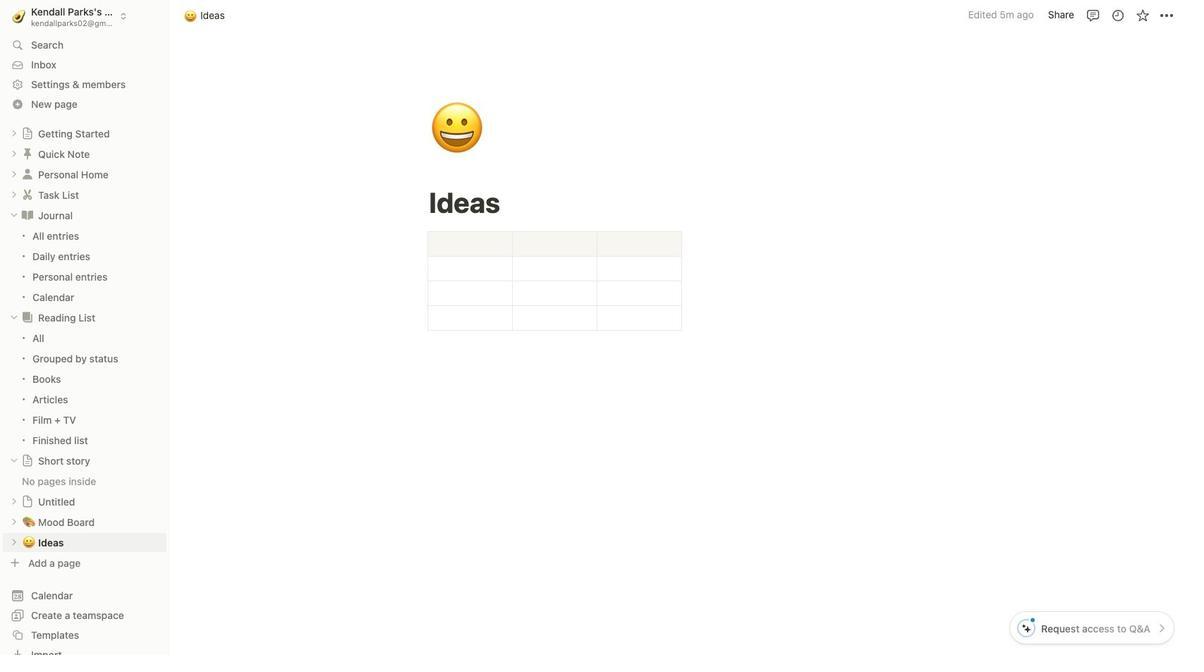 Task type: describe. For each thing, give the bounding box(es) containing it.
change page icon image for second open icon from the bottom of the page
[[20, 188, 35, 202]]

🎨 image
[[23, 514, 35, 530]]

2 open image from the top
[[10, 150, 18, 158]]

change page icon image for first close icon from the bottom
[[21, 455, 34, 467]]

1 open image from the top
[[10, 129, 18, 138]]

1 vertical spatial 😀 image
[[430, 93, 485, 165]]

1 close image from the top
[[10, 211, 18, 220]]

5 open image from the top
[[10, 539, 18, 547]]

change page icon image for third open icon
[[20, 168, 35, 182]]

group for close image
[[0, 328, 169, 451]]

0 horizontal spatial 😀 image
[[23, 535, 35, 551]]

3 open image from the top
[[10, 170, 18, 179]]

4 open image from the top
[[10, 191, 18, 199]]



Task type: locate. For each thing, give the bounding box(es) containing it.
1 vertical spatial open image
[[10, 518, 18, 527]]

2 vertical spatial 😀 image
[[23, 535, 35, 551]]

1 horizontal spatial 😀 image
[[184, 7, 197, 24]]

close image
[[10, 211, 18, 220], [10, 457, 18, 465]]

1 open image from the top
[[10, 498, 18, 506]]

0 vertical spatial close image
[[10, 211, 18, 220]]

change page icon image for 5th open icon from the bottom of the page
[[21, 127, 34, 140]]

change page icon image for fourth open icon from the bottom of the page
[[20, 147, 35, 161]]

updates image
[[1111, 8, 1125, 22]]

close image
[[10, 314, 18, 322]]

group for 1st close icon from the top
[[0, 226, 169, 308]]

2 close image from the top
[[10, 457, 18, 465]]

0 vertical spatial group
[[0, 226, 169, 308]]

0 vertical spatial 😀 image
[[184, 7, 197, 24]]

2 open image from the top
[[10, 518, 18, 527]]

favorite image
[[1136, 8, 1150, 22]]

change page icon image for close image
[[20, 311, 35, 325]]

change page icon image
[[21, 127, 34, 140], [20, 147, 35, 161], [20, 168, 35, 182], [20, 188, 35, 202], [20, 208, 35, 223], [20, 311, 35, 325], [21, 455, 34, 467], [21, 496, 34, 508]]

1 group from the top
[[0, 226, 169, 308]]

change page icon image for 1st close icon from the top
[[20, 208, 35, 223]]

group
[[0, 226, 169, 308], [0, 328, 169, 451]]

open image
[[10, 498, 18, 506], [10, 518, 18, 527]]

comments image
[[1087, 8, 1101, 22]]

change page icon image for 2nd open image from the bottom
[[21, 496, 34, 508]]

1 vertical spatial close image
[[10, 457, 18, 465]]

😀 image
[[184, 7, 197, 24], [430, 93, 485, 165], [23, 535, 35, 551]]

1 vertical spatial group
[[0, 328, 169, 451]]

open image
[[10, 129, 18, 138], [10, 150, 18, 158], [10, 170, 18, 179], [10, 191, 18, 199], [10, 539, 18, 547]]

2 group from the top
[[0, 328, 169, 451]]

2 horizontal spatial 😀 image
[[430, 93, 485, 165]]

0 vertical spatial open image
[[10, 498, 18, 506]]

🥑 image
[[12, 7, 26, 25]]



Task type: vqa. For each thing, say whether or not it's contained in the screenshot.
🍗 Image to the left
no



